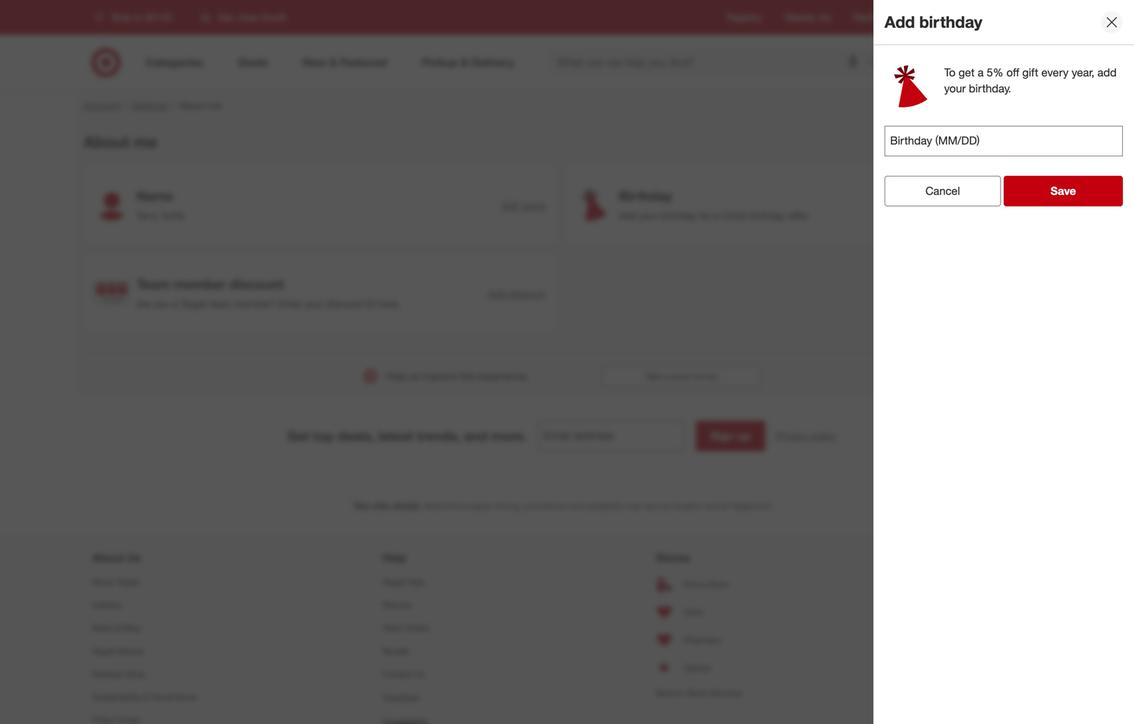 Task type: vqa. For each thing, say whether or not it's contained in the screenshot.
Add birthday to the top
yes



Task type: describe. For each thing, give the bounding box(es) containing it.
optical link
[[656, 654, 742, 682]]

apply.
[[471, 501, 492, 511]]

birthday
[[619, 188, 673, 204]]

offer
[[373, 501, 391, 511]]

id
[[367, 298, 376, 310]]

settings
[[132, 99, 168, 112]]

feedback button
[[382, 686, 471, 710]]

turtle
[[161, 210, 185, 222]]

edit
[[502, 200, 519, 212]]

more in-store services
[[656, 688, 742, 699]]

*
[[352, 499, 355, 508]]

clinic
[[684, 607, 705, 618]]

to
[[945, 66, 956, 79]]

offer.
[[788, 210, 810, 222]]

weekly
[[785, 11, 816, 23]]

availability
[[586, 501, 624, 511]]

2 vertical spatial help
[[408, 577, 425, 587]]

take
[[645, 371, 662, 382]]

services
[[710, 688, 742, 699]]

pricing,
[[495, 501, 522, 511]]

member?
[[234, 298, 276, 310]]

enter
[[279, 298, 302, 310]]

us for contact us
[[414, 669, 425, 680]]

add discount
[[488, 288, 546, 300]]

survey
[[694, 371, 718, 382]]

top
[[313, 428, 334, 444]]

target for target brands
[[92, 646, 115, 656]]

get
[[287, 428, 310, 444]]

team
[[210, 298, 232, 310]]

see
[[355, 501, 370, 511]]

deals,
[[338, 428, 375, 444]]

at
[[722, 501, 729, 511]]

clinic link
[[656, 598, 742, 626]]

privacy policy
[[777, 430, 837, 442]]

sustainability
[[92, 692, 142, 703]]

experience.
[[478, 370, 529, 383]]

promotions
[[524, 501, 567, 511]]

may
[[626, 501, 642, 511]]

target brands link
[[92, 640, 197, 663]]

circle inside birthday add your birthday for a circle birthday offer.
[[722, 210, 747, 222]]

news
[[92, 623, 113, 633]]

contact us
[[382, 669, 425, 680]]

sustainability & governance
[[92, 692, 197, 703]]

location
[[673, 501, 703, 511]]

birthday.
[[969, 82, 1012, 95]]

about right the settings
[[179, 99, 206, 112]]

a right find
[[702, 579, 707, 590]]

more.
[[491, 428, 527, 444]]

sustainability & governance link
[[92, 686, 197, 709]]

find a store link
[[656, 571, 742, 598]]

birthday left offer.
[[750, 210, 786, 222]]

edit name button
[[501, 198, 547, 214]]

every
[[1042, 66, 1069, 79]]

returns link
[[382, 594, 471, 617]]

policy
[[811, 430, 837, 442]]

birthday add your birthday for a circle birthday offer.
[[619, 188, 810, 222]]

help for help us improve this experience.
[[386, 370, 407, 383]]

account link
[[84, 99, 120, 112]]

recalls link
[[382, 640, 471, 663]]

birthday inside add birthday button
[[993, 200, 1029, 212]]

birthday left for
[[661, 210, 697, 222]]

weekly ad
[[785, 11, 831, 23]]

target circle
[[914, 11, 969, 23]]

about target link
[[92, 571, 197, 594]]

search button
[[863, 47, 896, 81]]

help for help
[[382, 551, 407, 565]]

take a quick survey
[[645, 371, 718, 382]]

0 vertical spatial about me
[[179, 99, 222, 112]]

registry link
[[727, 10, 763, 24]]

add birthday button
[[971, 198, 1029, 214]]

restrictions
[[424, 501, 468, 511]]

a inside team member discount are you a target team member? enter your discount id here.
[[172, 298, 178, 310]]

a inside to get a 5% off gift every year, add your birthday.
[[978, 66, 984, 79]]

add
[[1098, 66, 1117, 79]]

save button
[[1004, 176, 1123, 206]]

are
[[137, 298, 151, 310]]

add birthday inside dialog
[[885, 12, 983, 32]]

vary
[[644, 501, 660, 511]]

& for sustainability
[[144, 692, 149, 703]]

you
[[154, 298, 170, 310]]

orders
[[404, 623, 430, 633]]

your inside team member discount are you a target team member? enter your discount id here.
[[305, 298, 324, 310]]

terry
[[137, 210, 158, 222]]

registry
[[727, 11, 763, 23]]

1 horizontal spatial discount
[[326, 298, 364, 310]]

What can we help you find? suggestions appear below search field
[[549, 47, 873, 78]]

cancel button
[[885, 176, 1001, 206]]

about us
[[92, 551, 141, 565]]

target inside team member discount are you a target team member? enter your discount id here.
[[180, 298, 207, 310]]

about up careers at the left bottom
[[92, 577, 115, 587]]

get top deals, latest trends, and more.
[[287, 428, 527, 444]]

get
[[959, 66, 975, 79]]

store for a
[[709, 579, 729, 590]]

about down account link
[[84, 132, 129, 152]]

1 horizontal spatial and
[[569, 501, 583, 511]]

us for about us
[[127, 551, 141, 565]]

add birthday dialog
[[874, 0, 1135, 724]]

latest
[[378, 428, 413, 444]]

bullseye shop link
[[92, 663, 197, 686]]

0 horizontal spatial discount
[[229, 276, 284, 292]]

take a quick survey button
[[602, 365, 761, 388]]

discount inside button
[[509, 288, 546, 300]]



Task type: locate. For each thing, give the bounding box(es) containing it.
contact
[[382, 669, 412, 680]]

search
[[863, 57, 896, 71]]

1 vertical spatial me
[[134, 132, 157, 152]]

1 vertical spatial help
[[382, 551, 407, 565]]

a right you
[[172, 298, 178, 310]]

us up about target link
[[127, 551, 141, 565]]

target inside 'target help' link
[[382, 577, 405, 587]]

store inside find a store link
[[709, 579, 729, 590]]

and left availability
[[569, 501, 583, 511]]

circle up to
[[944, 11, 969, 23]]

1 horizontal spatial circle
[[944, 11, 969, 23]]

0 horizontal spatial your
[[305, 298, 324, 310]]

by
[[662, 501, 671, 511]]

name terry turtle
[[137, 188, 185, 222]]

save
[[1051, 184, 1077, 198]]

1 vertical spatial add birthday
[[972, 200, 1029, 212]]

0 horizontal spatial circle
[[722, 210, 747, 222]]

1 vertical spatial circle
[[722, 210, 747, 222]]

for
[[700, 210, 711, 222]]

& inside sustainability & governance link
[[144, 692, 149, 703]]

about me
[[179, 99, 222, 112], [84, 132, 157, 152]]

track
[[382, 623, 402, 633]]

1 vertical spatial &
[[144, 692, 149, 703]]

target inside target circle link
[[914, 11, 941, 23]]

add inside birthday add your birthday for a circle birthday offer.
[[619, 210, 637, 222]]

0 vertical spatial add birthday
[[885, 12, 983, 32]]

find a store
[[684, 579, 729, 590]]

1 horizontal spatial me
[[208, 99, 222, 112]]

me right the settings
[[208, 99, 222, 112]]

weekly ad link
[[785, 10, 831, 24]]

& for news
[[115, 623, 121, 633]]

add birthday down the mm/dd phone field
[[972, 200, 1029, 212]]

1 vertical spatial store
[[688, 688, 708, 699]]

a right get
[[978, 66, 984, 79]]

0 vertical spatial circle
[[944, 11, 969, 23]]

optical
[[684, 663, 711, 673]]

and left more.
[[464, 428, 488, 444]]

pharmacy
[[684, 635, 722, 645]]

edit name
[[502, 200, 546, 212]]

store down the optical link
[[688, 688, 708, 699]]

here.
[[379, 298, 400, 310]]

0 vertical spatial &
[[115, 623, 121, 633]]

circle right for
[[722, 210, 747, 222]]

birthday
[[920, 12, 983, 32], [993, 200, 1029, 212], [661, 210, 697, 222], [750, 210, 786, 222]]

target.com
[[731, 501, 772, 511]]

0 horizontal spatial &
[[115, 623, 121, 633]]

sign up
[[711, 429, 751, 443]]

2 vertical spatial your
[[305, 298, 324, 310]]

your right enter
[[305, 298, 324, 310]]

1 vertical spatial us
[[414, 669, 425, 680]]

1 horizontal spatial about me
[[179, 99, 222, 112]]

birthday inside add birthday dialog
[[920, 12, 983, 32]]

sign
[[711, 429, 734, 443]]

target for target circle
[[914, 11, 941, 23]]

bullseye shop
[[92, 669, 146, 680]]

store inside more in-store services link
[[688, 688, 708, 699]]

target down about us
[[117, 577, 140, 587]]

more in-store services link
[[656, 682, 742, 705]]

target down news
[[92, 646, 115, 656]]

shop
[[126, 669, 146, 680]]

store for in-
[[688, 688, 708, 699]]

target down member
[[180, 298, 207, 310]]

help left us
[[386, 370, 407, 383]]

feedback
[[383, 693, 420, 703]]

MM/DD telephone field
[[885, 126, 1123, 156]]

0 vertical spatial store
[[709, 579, 729, 590]]

add
[[885, 12, 915, 32], [972, 200, 990, 212], [619, 210, 637, 222], [488, 288, 506, 300]]

target for target help
[[382, 577, 405, 587]]

0 horizontal spatial me
[[134, 132, 157, 152]]

1 horizontal spatial store
[[709, 579, 729, 590]]

bullseye
[[92, 669, 123, 680]]

name
[[137, 188, 173, 204]]

blog
[[123, 623, 140, 633]]

details.
[[393, 501, 422, 511]]

stores
[[656, 551, 690, 565]]

target help link
[[382, 571, 471, 594]]

0 horizontal spatial store
[[688, 688, 708, 699]]

recalls
[[382, 646, 410, 656]]

birthday up to
[[920, 12, 983, 32]]

help up returns link
[[408, 577, 425, 587]]

1 horizontal spatial us
[[414, 669, 425, 680]]

find
[[684, 579, 700, 590]]

careers link
[[92, 594, 197, 617]]

* see offer details. restrictions apply. pricing, promotions and availability may vary by location and at target.com
[[352, 499, 772, 511]]

name
[[522, 200, 546, 212]]

5%
[[987, 66, 1004, 79]]

target up returns
[[382, 577, 405, 587]]

target inside about target link
[[117, 577, 140, 587]]

1 horizontal spatial your
[[640, 210, 659, 222]]

1 vertical spatial about me
[[84, 132, 157, 152]]

0 vertical spatial your
[[945, 82, 966, 95]]

redcard
[[853, 11, 892, 23]]

improve
[[422, 370, 457, 383]]

None text field
[[538, 421, 685, 452]]

0 horizontal spatial about me
[[84, 132, 157, 152]]

0 horizontal spatial us
[[127, 551, 141, 565]]

pharmacy link
[[656, 626, 742, 654]]

0 vertical spatial me
[[208, 99, 222, 112]]

0 horizontal spatial and
[[464, 428, 488, 444]]

about me right the settings
[[179, 99, 222, 112]]

about me down account link
[[84, 132, 157, 152]]

your inside to get a 5% off gift every year, add your birthday.
[[945, 82, 966, 95]]

trends,
[[417, 428, 461, 444]]

1 vertical spatial your
[[640, 210, 659, 222]]

&
[[115, 623, 121, 633], [144, 692, 149, 703]]

a
[[978, 66, 984, 79], [714, 210, 719, 222], [172, 298, 178, 310], [664, 371, 669, 382], [702, 579, 707, 590]]

help us improve this experience.
[[386, 370, 529, 383]]

help up target help on the bottom of page
[[382, 551, 407, 565]]

gift
[[1023, 66, 1039, 79]]

your
[[945, 82, 966, 95], [640, 210, 659, 222], [305, 298, 324, 310]]

0 vertical spatial us
[[127, 551, 141, 565]]

off
[[1007, 66, 1020, 79]]

add birthday up to
[[885, 12, 983, 32]]

& down bullseye shop link
[[144, 692, 149, 703]]

target inside target brands link
[[92, 646, 115, 656]]

birthday down the mm/dd phone field
[[993, 200, 1029, 212]]

ad
[[819, 11, 831, 23]]

to get a 5% off gift every year, add your birthday.
[[945, 66, 1117, 95]]

add discount button
[[487, 287, 547, 302]]

discount
[[229, 276, 284, 292], [509, 288, 546, 300], [326, 298, 364, 310]]

store
[[709, 579, 729, 590], [688, 688, 708, 699]]

your down to
[[945, 82, 966, 95]]

your down birthday
[[640, 210, 659, 222]]

add birthday inside button
[[972, 200, 1029, 212]]

up
[[737, 429, 751, 443]]

store right find
[[709, 579, 729, 590]]

help
[[386, 370, 407, 383], [382, 551, 407, 565], [408, 577, 425, 587]]

us right contact
[[414, 669, 425, 680]]

a right for
[[714, 210, 719, 222]]

target right the redcard
[[914, 11, 941, 23]]

sign up button
[[696, 421, 766, 452]]

redcard link
[[853, 10, 892, 24]]

year,
[[1072, 66, 1095, 79]]

& left blog
[[115, 623, 121, 633]]

more
[[656, 688, 675, 699]]

careers
[[92, 600, 122, 610]]

0 vertical spatial help
[[386, 370, 407, 383]]

team member discount are you a target team member? enter your discount id here.
[[137, 276, 400, 310]]

me down the settings
[[134, 132, 157, 152]]

your inside birthday add your birthday for a circle birthday offer.
[[640, 210, 659, 222]]

us
[[127, 551, 141, 565], [414, 669, 425, 680]]

this
[[460, 370, 475, 383]]

1 horizontal spatial &
[[144, 692, 149, 703]]

add inside dialog
[[885, 12, 915, 32]]

2 horizontal spatial your
[[945, 82, 966, 95]]

and left at
[[705, 501, 719, 511]]

us
[[409, 370, 420, 383]]

a inside button
[[664, 371, 669, 382]]

& inside news & blog link
[[115, 623, 121, 633]]

governance
[[152, 692, 197, 703]]

a right take
[[664, 371, 669, 382]]

2 horizontal spatial discount
[[509, 288, 546, 300]]

track orders link
[[382, 617, 471, 640]]

target circle link
[[914, 10, 969, 24]]

target brands
[[92, 646, 144, 656]]

brands
[[117, 646, 144, 656]]

about up about target
[[92, 551, 124, 565]]

2 horizontal spatial and
[[705, 501, 719, 511]]

news & blog link
[[92, 617, 197, 640]]

member
[[174, 276, 226, 292]]

a inside birthday add your birthday for a circle birthday offer.
[[714, 210, 719, 222]]



